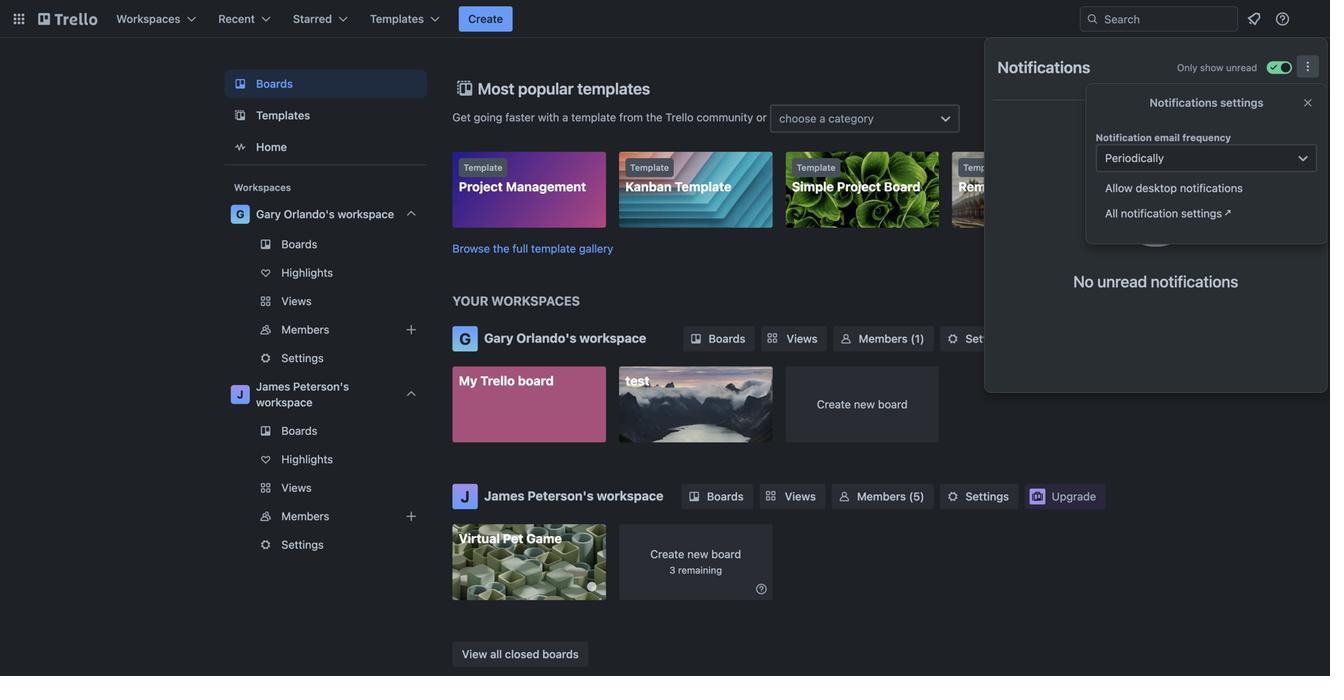 Task type: locate. For each thing, give the bounding box(es) containing it.
1 horizontal spatial notifications
[[1150, 96, 1218, 109]]

all
[[1105, 207, 1118, 220]]

browse
[[453, 242, 490, 255]]

0 horizontal spatial board
[[518, 374, 554, 389]]

1 vertical spatial highlights
[[281, 453, 333, 466]]

template simple project board
[[792, 163, 921, 194]]

create for create
[[468, 12, 503, 25]]

a right with
[[562, 111, 568, 124]]

recent button
[[209, 6, 280, 32]]

create new board
[[817, 398, 908, 411]]

0 horizontal spatial gary
[[256, 208, 281, 221]]

template inside template project management
[[464, 163, 503, 173]]

templates inside popup button
[[370, 12, 424, 25]]

gary orlando's workspace down home link
[[256, 208, 394, 221]]

notifications down the all notification settings link
[[1151, 272, 1238, 291]]

all notification settings link
[[1096, 201, 1316, 226]]

1 horizontal spatial new
[[854, 398, 875, 411]]

my trello board
[[459, 374, 554, 389]]

template for kanban
[[630, 163, 669, 173]]

template up kanban
[[630, 163, 669, 173]]

2 project from the left
[[837, 179, 881, 194]]

1 vertical spatial james peterson's workspace
[[484, 489, 664, 504]]

1 highlights from the top
[[281, 266, 333, 279]]

gary orlando's workspace
[[256, 208, 394, 221], [484, 331, 646, 346]]

settings
[[966, 333, 1009, 346], [281, 352, 324, 365], [966, 491, 1009, 504], [281, 539, 324, 552]]

workspace
[[338, 208, 394, 221], [580, 331, 646, 346], [256, 396, 313, 409], [597, 489, 664, 504]]

members link
[[224, 318, 427, 343], [224, 504, 427, 530]]

trello left community
[[666, 111, 694, 124]]

view all closed boards button
[[453, 643, 588, 668]]

frequency
[[1183, 132, 1231, 143]]

settings link
[[940, 327, 1019, 352], [224, 346, 427, 371], [940, 485, 1019, 510], [224, 533, 427, 558]]

0 horizontal spatial james
[[256, 380, 290, 394]]

virtual pet game
[[459, 532, 562, 547]]

1 vertical spatial g
[[459, 330, 471, 348]]

members (1)
[[859, 333, 924, 346]]

recent
[[218, 12, 255, 25]]

boards
[[542, 648, 579, 662]]

0 vertical spatial james
[[256, 380, 290, 394]]

2 vertical spatial create
[[650, 548, 684, 561]]

1 vertical spatial notifications
[[1150, 96, 1218, 109]]

notifications for allow desktop notifications
[[1180, 182, 1243, 195]]

0 horizontal spatial j
[[237, 388, 244, 401]]

a
[[562, 111, 568, 124], [820, 112, 826, 125]]

0 horizontal spatial peterson's
[[293, 380, 349, 394]]

upgrade button
[[1025, 485, 1106, 510]]

0 vertical spatial create
[[468, 12, 503, 25]]

1 vertical spatial unread
[[1098, 272, 1147, 291]]

0 vertical spatial the
[[646, 111, 663, 124]]

template up remote
[[963, 163, 1002, 173]]

template remote team hub
[[959, 163, 1070, 194]]

all notification settings
[[1105, 207, 1222, 220]]

0 horizontal spatial unread
[[1098, 272, 1147, 291]]

2 add image from the top
[[402, 508, 421, 527]]

game
[[526, 532, 562, 547]]

board
[[884, 179, 921, 194]]

0 vertical spatial peterson's
[[293, 380, 349, 394]]

1 vertical spatial new
[[687, 548, 708, 561]]

only show unread
[[1177, 62, 1257, 73]]

test
[[625, 374, 650, 389]]

1 vertical spatial notifications
[[1151, 272, 1238, 291]]

0 vertical spatial james peterson's workspace
[[256, 380, 349, 409]]

1 horizontal spatial a
[[820, 112, 826, 125]]

templates up home
[[256, 109, 310, 122]]

orlando's down workspaces
[[516, 331, 577, 346]]

create inside button
[[468, 12, 503, 25]]

1 vertical spatial members link
[[224, 504, 427, 530]]

1 vertical spatial gary orlando's workspace
[[484, 331, 646, 346]]

unread right "show"
[[1226, 62, 1257, 73]]

2 highlights from the top
[[281, 453, 333, 466]]

1 vertical spatial add image
[[402, 508, 421, 527]]

0 vertical spatial workspaces
[[116, 12, 180, 25]]

(5)
[[909, 491, 924, 504]]

highlights link
[[224, 260, 427, 286], [224, 447, 427, 473]]

0 horizontal spatial gary orlando's workspace
[[256, 208, 394, 221]]

0 vertical spatial trello
[[666, 111, 694, 124]]

j
[[237, 388, 244, 401], [461, 488, 470, 506]]

0 vertical spatial highlights
[[281, 266, 333, 279]]

james inside james peterson's workspace
[[256, 380, 290, 394]]

board down members (1)
[[878, 398, 908, 411]]

notifications for notifications settings
[[1150, 96, 1218, 109]]

a right choose in the right of the page
[[820, 112, 826, 125]]

1 horizontal spatial james peterson's workspace
[[484, 489, 664, 504]]

0 vertical spatial notifications
[[998, 58, 1090, 76]]

0 horizontal spatial notifications
[[998, 58, 1090, 76]]

add image
[[402, 321, 421, 340], [402, 508, 421, 527]]

1 add image from the top
[[402, 321, 421, 340]]

new for create new board
[[854, 398, 875, 411]]

popular
[[518, 79, 574, 98]]

your workspaces
[[453, 294, 580, 309]]

0 horizontal spatial new
[[687, 548, 708, 561]]

the right from
[[646, 111, 663, 124]]

2 horizontal spatial create
[[817, 398, 851, 411]]

template for simple
[[797, 163, 836, 173]]

notifications
[[1180, 182, 1243, 195], [1151, 272, 1238, 291]]

template down going
[[464, 163, 503, 173]]

2 horizontal spatial board
[[878, 398, 908, 411]]

0 horizontal spatial a
[[562, 111, 568, 124]]

members (5)
[[857, 491, 924, 504]]

0 horizontal spatial workspaces
[[116, 12, 180, 25]]

0 vertical spatial templates
[[370, 12, 424, 25]]

1 vertical spatial highlights link
[[224, 447, 427, 473]]

0 vertical spatial j
[[237, 388, 244, 401]]

template down templates
[[571, 111, 616, 124]]

close popover image
[[1302, 97, 1314, 109]]

settings down only show unread
[[1220, 96, 1264, 109]]

create inside create new board 3 remaining
[[650, 548, 684, 561]]

create for create new board
[[817, 398, 851, 411]]

template inside template simple project board
[[797, 163, 836, 173]]

back to home image
[[38, 6, 97, 32]]

template
[[571, 111, 616, 124], [531, 242, 576, 255]]

views link
[[224, 289, 427, 314], [761, 327, 827, 352], [224, 476, 427, 501], [760, 485, 825, 510]]

orlando's down home link
[[284, 208, 335, 221]]

templates right starred dropdown button
[[370, 12, 424, 25]]

project left board
[[837, 179, 881, 194]]

1 horizontal spatial the
[[646, 111, 663, 124]]

0 horizontal spatial orlando's
[[284, 208, 335, 221]]

0 horizontal spatial trello
[[480, 374, 515, 389]]

members link for peterson's
[[224, 504, 427, 530]]

template up simple
[[797, 163, 836, 173]]

project inside template simple project board
[[837, 179, 881, 194]]

1 horizontal spatial project
[[837, 179, 881, 194]]

add image for gary orlando's workspace
[[402, 321, 421, 340]]

1 project from the left
[[459, 179, 503, 194]]

views
[[281, 295, 312, 308], [787, 333, 818, 346], [281, 482, 312, 495], [785, 491, 816, 504]]

peterson's
[[293, 380, 349, 394], [528, 489, 594, 504]]

template right full
[[531, 242, 576, 255]]

2 vertical spatial board
[[711, 548, 741, 561]]

0 vertical spatial new
[[854, 398, 875, 411]]

workspaces inside popup button
[[116, 12, 180, 25]]

board up "remaining"
[[711, 548, 741, 561]]

0 horizontal spatial create
[[468, 12, 503, 25]]

template kanban template
[[625, 163, 732, 194]]

1 vertical spatial james
[[484, 489, 525, 504]]

board right 'my'
[[518, 374, 554, 389]]

1 vertical spatial create
[[817, 398, 851, 411]]

(1)
[[911, 333, 924, 346]]

project
[[459, 179, 503, 194], [837, 179, 881, 194]]

templates
[[577, 79, 650, 98]]

project up browse
[[459, 179, 503, 194]]

0 vertical spatial board
[[518, 374, 554, 389]]

trello right 'my'
[[480, 374, 515, 389]]

unread
[[1226, 62, 1257, 73], [1098, 272, 1147, 291]]

board for my trello board
[[518, 374, 554, 389]]

1 horizontal spatial j
[[461, 488, 470, 506]]

board
[[518, 374, 554, 389], [878, 398, 908, 411], [711, 548, 741, 561]]

new for create new board 3 remaining
[[687, 548, 708, 561]]

1 vertical spatial settings
[[1181, 207, 1222, 220]]

1 horizontal spatial unread
[[1226, 62, 1257, 73]]

1 horizontal spatial templates
[[370, 12, 424, 25]]

0 vertical spatial g
[[236, 208, 244, 221]]

new inside create new board 3 remaining
[[687, 548, 708, 561]]

browse the full template gallery
[[453, 242, 613, 255]]

or
[[756, 111, 767, 124]]

1 horizontal spatial board
[[711, 548, 741, 561]]

unread right the no
[[1098, 272, 1147, 291]]

trello
[[666, 111, 694, 124], [480, 374, 515, 389]]

1 vertical spatial workspaces
[[234, 182, 291, 193]]

sm image
[[688, 331, 704, 347], [838, 331, 854, 347], [686, 489, 702, 505], [837, 489, 852, 505], [945, 489, 961, 505], [754, 582, 769, 598]]

show
[[1200, 62, 1224, 73]]

my trello board link
[[453, 367, 606, 443]]

new up "remaining"
[[687, 548, 708, 561]]

1 horizontal spatial workspaces
[[234, 182, 291, 193]]

board image
[[231, 74, 250, 93]]

most popular templates
[[478, 79, 650, 98]]

board inside create new board 3 remaining
[[711, 548, 741, 561]]

new
[[854, 398, 875, 411], [687, 548, 708, 561]]

settings down 'allow desktop notifications' button
[[1181, 207, 1222, 220]]

0 vertical spatial add image
[[402, 321, 421, 340]]

gary down "your workspaces"
[[484, 331, 513, 346]]

g down your
[[459, 330, 471, 348]]

1 horizontal spatial gary
[[484, 331, 513, 346]]

0 vertical spatial orlando's
[[284, 208, 335, 221]]

peterson's inside james peterson's workspace
[[293, 380, 349, 394]]

g
[[236, 208, 244, 221], [459, 330, 471, 348]]

team
[[1009, 179, 1042, 194]]

allow desktop notifications button
[[1096, 176, 1318, 201]]

new down members (1)
[[854, 398, 875, 411]]

0 vertical spatial members link
[[224, 318, 427, 343]]

with
[[538, 111, 559, 124]]

notifications up the all notification settings link
[[1180, 182, 1243, 195]]

notifications down search image
[[998, 58, 1090, 76]]

0 vertical spatial notifications
[[1180, 182, 1243, 195]]

open information menu image
[[1275, 11, 1291, 27]]

0 vertical spatial unread
[[1226, 62, 1257, 73]]

template inside template remote team hub
[[963, 163, 1002, 173]]

the left full
[[493, 242, 510, 255]]

0 vertical spatial highlights link
[[224, 260, 427, 286]]

0 horizontal spatial templates
[[256, 109, 310, 122]]

0 horizontal spatial g
[[236, 208, 244, 221]]

the
[[646, 111, 663, 124], [493, 242, 510, 255]]

settings
[[1220, 96, 1264, 109], [1181, 207, 1222, 220]]

2 members link from the top
[[224, 504, 427, 530]]

boards
[[256, 77, 293, 90], [281, 238, 317, 251], [709, 333, 745, 346], [281, 425, 317, 438], [707, 491, 744, 504]]

template for remote
[[963, 163, 1002, 173]]

james
[[256, 380, 290, 394], [484, 489, 525, 504]]

create button
[[459, 6, 513, 32]]

board for create new board 3 remaining
[[711, 548, 741, 561]]

your
[[453, 294, 488, 309]]

1 horizontal spatial orlando's
[[516, 331, 577, 346]]

1 horizontal spatial peterson's
[[528, 489, 594, 504]]

1 vertical spatial trello
[[480, 374, 515, 389]]

gary orlando's workspace down workspaces
[[484, 331, 646, 346]]

notifications inside button
[[1180, 182, 1243, 195]]

1 horizontal spatial create
[[650, 548, 684, 561]]

2 highlights link from the top
[[224, 447, 427, 473]]

1 members link from the top
[[224, 318, 427, 343]]

gary down home
[[256, 208, 281, 221]]

gary
[[256, 208, 281, 221], [484, 331, 513, 346]]

primary element
[[0, 0, 1330, 38]]

notifications down only
[[1150, 96, 1218, 109]]

notifications
[[998, 58, 1090, 76], [1150, 96, 1218, 109]]

1 vertical spatial board
[[878, 398, 908, 411]]

0 horizontal spatial project
[[459, 179, 503, 194]]

g down home image
[[236, 208, 244, 221]]

highlights
[[281, 266, 333, 279], [281, 453, 333, 466]]

0 horizontal spatial the
[[493, 242, 510, 255]]

template project management
[[459, 163, 586, 194]]

1 highlights link from the top
[[224, 260, 427, 286]]

add image for james peterson's workspace
[[402, 508, 421, 527]]



Task type: vqa. For each thing, say whether or not it's contained in the screenshot.
3rd at from the bottom of the page
no



Task type: describe. For each thing, give the bounding box(es) containing it.
there is new activity on this board. image
[[587, 583, 597, 592]]

desktop
[[1136, 182, 1177, 195]]

0 horizontal spatial james peterson's workspace
[[256, 380, 349, 409]]

choose a category
[[779, 112, 874, 125]]

remaining
[[678, 565, 722, 576]]

template for project
[[464, 163, 503, 173]]

only
[[1177, 62, 1198, 73]]

view all closed boards
[[462, 648, 579, 662]]

most
[[478, 79, 514, 98]]

notification
[[1121, 207, 1178, 220]]

1 vertical spatial peterson's
[[528, 489, 594, 504]]

highlights link for peterson's
[[224, 447, 427, 473]]

notification
[[1096, 132, 1152, 143]]

1 horizontal spatial gary orlando's workspace
[[484, 331, 646, 346]]

workspaces
[[491, 294, 580, 309]]

get
[[453, 111, 471, 124]]

simple
[[792, 179, 834, 194]]

1 horizontal spatial trello
[[666, 111, 694, 124]]

0 vertical spatial gary
[[256, 208, 281, 221]]

notification email frequency
[[1096, 132, 1231, 143]]

choose
[[779, 112, 817, 125]]

workspaces button
[[107, 6, 206, 32]]

no
[[1073, 272, 1094, 291]]

no unread notifications
[[1073, 272, 1238, 291]]

faster
[[505, 111, 535, 124]]

1 horizontal spatial james
[[484, 489, 525, 504]]

upgrade
[[1052, 491, 1096, 504]]

create for create new board 3 remaining
[[650, 548, 684, 561]]

from
[[619, 111, 643, 124]]

0 vertical spatial settings
[[1220, 96, 1264, 109]]

highlights for orlando's
[[281, 266, 333, 279]]

members link for orlando's
[[224, 318, 427, 343]]

home link
[[224, 133, 427, 162]]

template board image
[[231, 106, 250, 125]]

Search field
[[1099, 7, 1238, 31]]

full
[[513, 242, 528, 255]]

test link
[[619, 367, 773, 443]]

allow
[[1105, 182, 1133, 195]]

0 vertical spatial gary orlando's workspace
[[256, 208, 394, 221]]

1 vertical spatial templates
[[256, 109, 310, 122]]

starred button
[[283, 6, 357, 32]]

search image
[[1086, 13, 1099, 25]]

notifications for no unread notifications
[[1151, 272, 1238, 291]]

taco image
[[1114, 142, 1198, 247]]

closed
[[505, 648, 540, 662]]

create new board 3 remaining
[[650, 548, 741, 576]]

notifications for notifications
[[998, 58, 1090, 76]]

home
[[256, 141, 287, 154]]

my
[[459, 374, 477, 389]]

periodically
[[1105, 152, 1164, 165]]

1 horizontal spatial g
[[459, 330, 471, 348]]

1 vertical spatial template
[[531, 242, 576, 255]]

going
[[474, 111, 502, 124]]

notifications settings
[[1150, 96, 1264, 109]]

virtual pet game link
[[453, 525, 606, 601]]

template right kanban
[[675, 179, 732, 194]]

sm image
[[945, 331, 961, 347]]

browse the full template gallery link
[[453, 242, 613, 255]]

get going faster with a template from the trello community or
[[453, 111, 770, 124]]

view
[[462, 648, 487, 662]]

starred
[[293, 12, 332, 25]]

remote
[[959, 179, 1006, 194]]

highlights for peterson's
[[281, 453, 333, 466]]

3
[[670, 565, 675, 576]]

1 vertical spatial the
[[493, 242, 510, 255]]

board for create new board
[[878, 398, 908, 411]]

templates button
[[360, 6, 449, 32]]

highlights link for orlando's
[[224, 260, 427, 286]]

virtual
[[459, 532, 500, 547]]

email
[[1154, 132, 1180, 143]]

community
[[697, 111, 753, 124]]

0 notifications image
[[1245, 10, 1264, 29]]

0 vertical spatial template
[[571, 111, 616, 124]]

home image
[[231, 138, 250, 157]]

management
[[506, 179, 586, 194]]

templates link
[[224, 101, 427, 130]]

all
[[490, 648, 502, 662]]

gary orlando (garyorlando) image
[[1302, 10, 1321, 29]]

allow desktop notifications
[[1105, 182, 1243, 195]]

project inside template project management
[[459, 179, 503, 194]]

hub
[[1045, 179, 1070, 194]]

1 vertical spatial gary
[[484, 331, 513, 346]]

kanban
[[625, 179, 672, 194]]

gallery
[[579, 242, 613, 255]]

category
[[829, 112, 874, 125]]

1 vertical spatial j
[[461, 488, 470, 506]]

1 vertical spatial orlando's
[[516, 331, 577, 346]]

pet
[[503, 532, 523, 547]]



